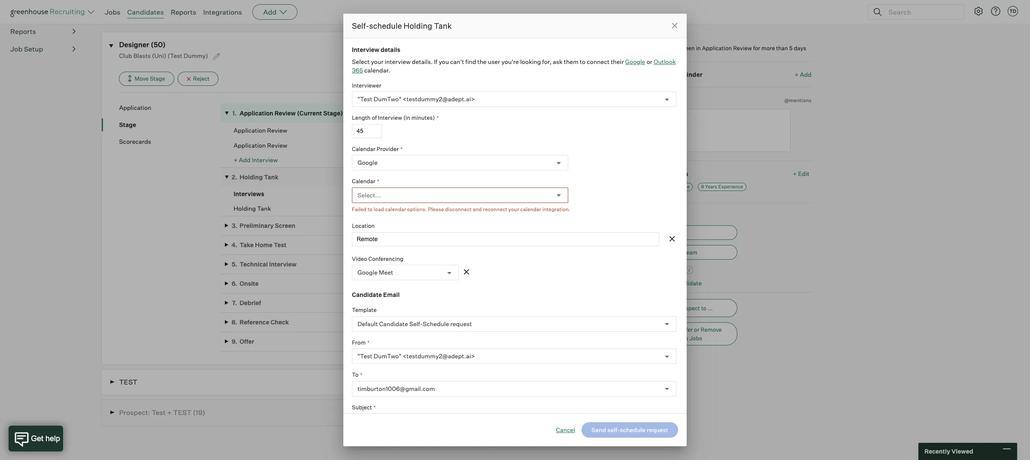 Task type: locate. For each thing, give the bounding box(es) containing it.
0 vertical spatial tim
[[641, 45, 651, 52]]

tim up the email the team
[[674, 229, 684, 236]]

provider
[[377, 145, 399, 152]]

interview details
[[352, 46, 401, 53]]

years right the 8 at the right top of the page
[[706, 184, 718, 190]]

0 vertical spatial holding
[[404, 21, 433, 30]]

tank up 'you'
[[434, 21, 452, 30]]

select your interview details. if you can't find the user you're looking for, ask them to connect their google or
[[352, 58, 653, 65]]

the left team
[[674, 249, 682, 256]]

or up follow-
[[647, 58, 653, 65]]

candidate up "10" at the top right
[[641, 170, 673, 177]]

please
[[428, 206, 444, 212]]

activity feed
[[139, 8, 176, 15]]

none number field inside self-schedule holding tank dialog
[[352, 124, 382, 138]]

1 horizontal spatial stage
[[150, 75, 165, 82]]

test left (19)
[[173, 409, 192, 417]]

0 horizontal spatial oct
[[380, 109, 390, 117]]

review down 1. application review (current stage)
[[267, 127, 288, 134]]

1 vertical spatial email
[[658, 249, 672, 256]]

0 vertical spatial candidate
[[641, 170, 673, 177]]

1 dumtwo" from the top
[[374, 95, 402, 103]]

experience inside 8 years experience link
[[719, 184, 744, 190]]

1 experience from the left
[[666, 184, 690, 190]]

oct
[[380, 109, 390, 117], [420, 109, 430, 117]]

"test dumtwo" <testdummy2@adept.ai> up 'minutes)'
[[358, 95, 475, 103]]

failed to load calendar options. please disconnect and reconnect your calendar integration. alert
[[352, 205, 677, 213]]

experience
[[666, 184, 690, 190], [719, 184, 744, 190]]

review
[[734, 45, 753, 52], [275, 109, 296, 117], [267, 127, 288, 134], [267, 142, 288, 149]]

candidate for candidate tags
[[641, 170, 673, 177]]

0 horizontal spatial candidate
[[554, 409, 582, 417]]

application up the + add interview
[[234, 142, 266, 149]]

1 horizontal spatial |
[[462, 205, 464, 212]]

test up prospect:
[[119, 378, 138, 386]]

candidates
[[127, 8, 164, 16]]

add inside + add link
[[801, 71, 812, 78]]

reports
[[171, 8, 196, 16], [10, 27, 36, 36]]

holding inside dialog
[[404, 21, 433, 30]]

converted to candidate (oct 18, 2023)
[[517, 409, 623, 417]]

+ left "edit"
[[794, 170, 798, 177]]

select...
[[358, 191, 381, 199]]

0 vertical spatial candidate
[[674, 280, 702, 287]]

feed
[[162, 8, 176, 15]]

calendar for calendar
[[352, 178, 376, 185]]

add up 2. holding tank
[[239, 156, 251, 164]]

the
[[478, 58, 487, 65], [674, 249, 682, 256]]

experience right the 8 at the right top of the page
[[719, 184, 744, 190]]

activity
[[139, 8, 161, 15]]

add inside add as prospect to ... button
[[658, 305, 669, 312]]

0 vertical spatial <testdummy2@adept.ai>
[[403, 95, 475, 103]]

0 vertical spatial reports
[[171, 8, 196, 16]]

0 vertical spatial application review
[[234, 127, 288, 134]]

linkedin link
[[215, 8, 240, 20]]

6.
[[232, 280, 237, 287]]

2 years from the left
[[706, 184, 718, 190]]

1 horizontal spatial or
[[695, 326, 700, 333]]

None number field
[[352, 124, 382, 138]]

1 horizontal spatial your
[[509, 206, 520, 212]]

interview for length of interview (in minutes)
[[378, 114, 402, 121]]

email for email the team
[[658, 249, 672, 256]]

1 vertical spatial or
[[695, 326, 700, 333]]

1 years from the left
[[652, 184, 664, 190]]

"test dumtwo" <testdummy2@adept.ai> down "default candidate self-schedule request"
[[358, 353, 475, 360]]

video conferencing
[[352, 255, 404, 262]]

application inside the application link
[[119, 104, 151, 111]]

send self-schedule request link
[[465, 205, 542, 212]]

(50)
[[151, 40, 166, 49]]

interview down home
[[269, 261, 297, 268]]

google meet
[[358, 269, 394, 276]]

1 vertical spatial request
[[451, 320, 472, 328]]

viewed
[[952, 448, 974, 455]]

0 horizontal spatial 2023
[[401, 109, 415, 117]]

0 horizontal spatial experience
[[666, 184, 690, 190]]

2 vertical spatial google
[[358, 269, 378, 276]]

0 horizontal spatial test
[[152, 409, 166, 417]]

0 horizontal spatial reports
[[10, 27, 36, 36]]

0 horizontal spatial stage
[[119, 121, 136, 128]]

1 vertical spatial candidate
[[352, 291, 382, 299]]

preliminary
[[240, 222, 274, 229]]

<testdummy2@adept.ai> up 'minutes)'
[[403, 95, 475, 103]]

1 vertical spatial stage
[[119, 121, 136, 128]]

1 vertical spatial tim
[[674, 229, 684, 236]]

1 vertical spatial your
[[509, 206, 520, 212]]

0 vertical spatial stage
[[150, 75, 165, 82]]

0 vertical spatial |
[[417, 109, 418, 117]]

meet
[[379, 269, 394, 276]]

+ up 2.
[[234, 156, 238, 164]]

1 horizontal spatial 2023
[[440, 109, 455, 117]]

0 horizontal spatial your
[[371, 58, 384, 65]]

1 vertical spatial the
[[674, 249, 682, 256]]

minutes)
[[412, 114, 435, 121]]

on
[[102, 8, 110, 15]]

2023 right on
[[401, 109, 415, 117]]

(1)
[[672, 32, 680, 39]]

0 horizontal spatial the
[[478, 58, 487, 65]]

0 vertical spatial your
[[371, 58, 384, 65]]

2 vertical spatial tank
[[257, 205, 271, 212]]

google down the calendar provider
[[358, 159, 378, 166]]

+ for + add
[[795, 71, 799, 78]]

outlook
[[654, 58, 676, 65]]

1 vertical spatial candidate
[[554, 409, 582, 417]]

designer
[[119, 40, 149, 49]]

1 horizontal spatial experience
[[719, 184, 744, 190]]

candidate up 'template'
[[352, 291, 382, 299]]

oct right on
[[380, 109, 390, 117]]

"test down interviewer
[[358, 95, 373, 103]]

0 horizontal spatial schedule
[[370, 21, 402, 30]]

debrief right 7.
[[240, 299, 261, 307]]

1 "test dumtwo" <testdummy2@adept.ai> from the top
[[358, 95, 475, 103]]

|
[[417, 109, 418, 117], [462, 205, 464, 212]]

stage)
[[324, 109, 343, 117]]

add left as
[[658, 305, 669, 312]]

add
[[263, 8, 277, 16], [801, 71, 812, 78], [239, 156, 251, 164], [658, 305, 669, 312]]

...
[[708, 305, 713, 312]]

2 "test from the top
[[358, 353, 373, 360]]

0 vertical spatial request
[[520, 205, 542, 212]]

0 horizontal spatial self-
[[352, 21, 370, 30]]

1 "test from the top
[[358, 95, 373, 103]]

1 horizontal spatial years
[[706, 184, 718, 190]]

0 horizontal spatial 18,
[[392, 109, 399, 117]]

experience down the tags
[[666, 184, 690, 190]]

on 2 jobs link
[[102, 8, 129, 20]]

1 horizontal spatial reports
[[171, 8, 196, 16]]

1 horizontal spatial test
[[173, 409, 192, 417]]

days
[[795, 45, 807, 52]]

interview up 2. holding tank
[[252, 156, 278, 164]]

+ up @mentions
[[795, 71, 799, 78]]

1.
[[232, 109, 237, 117]]

greenhouse recruiting image
[[10, 7, 88, 17]]

schedule
[[407, 205, 433, 212], [423, 320, 449, 328]]

0 vertical spatial calendar
[[352, 145, 376, 152]]

None text field
[[641, 109, 791, 152]]

10 years experience link
[[643, 183, 693, 191]]

"test down from in the bottom left of the page
[[358, 353, 373, 360]]

0 vertical spatial schedule
[[370, 21, 402, 30]]

email down meet
[[384, 291, 400, 299]]

email tim
[[658, 229, 684, 236]]

0 vertical spatial email
[[658, 229, 672, 236]]

0 vertical spatial "test dumtwo" <testdummy2@adept.ai>
[[358, 95, 475, 103]]

on 2 jobs
[[102, 8, 129, 15]]

application
[[703, 45, 733, 52], [119, 104, 151, 111], [240, 109, 274, 117], [234, 127, 266, 134], [234, 142, 266, 149]]

find
[[466, 58, 477, 65]]

experience for 8 years experience
[[719, 184, 744, 190]]

"test dumtwo" <testdummy2@adept.ai> for interview details
[[358, 95, 475, 103]]

to left load
[[368, 206, 373, 212]]

years for 8
[[706, 184, 718, 190]]

add as prospect to ...
[[658, 305, 713, 312]]

jobs inside add, transfer or remove candidate's jobs
[[690, 335, 703, 342]]

schedule right and
[[494, 205, 519, 212]]

"test for interview details
[[358, 95, 373, 103]]

stage up scorecards
[[119, 121, 136, 128]]

interview right of
[[378, 114, 402, 121]]

0 horizontal spatial reports link
[[10, 26, 76, 37]]

review left for
[[734, 45, 753, 52]]

merge
[[643, 280, 661, 287]]

+ for + add interview
[[234, 156, 238, 164]]

1 vertical spatial <testdummy2@adept.ai>
[[403, 353, 475, 360]]

add inside add popup button
[[263, 8, 277, 16]]

in
[[697, 45, 701, 52]]

to left ...
[[702, 305, 707, 312]]

interview left send
[[435, 205, 461, 212]]

years for 10
[[652, 184, 664, 190]]

1 horizontal spatial tim
[[674, 229, 684, 236]]

2 "test dumtwo" <testdummy2@adept.ai> from the top
[[358, 353, 475, 360]]

email up the email the team
[[658, 229, 672, 236]]

8 years experience
[[702, 184, 744, 190]]

tim left burton
[[641, 45, 651, 52]]

0 vertical spatial test
[[274, 241, 287, 249]]

1 oct from the left
[[380, 109, 390, 117]]

1 vertical spatial application review
[[234, 142, 288, 149]]

6. onsite
[[232, 280, 259, 287]]

designer (50)
[[119, 40, 166, 49]]

0 vertical spatial or
[[647, 58, 653, 65]]

been
[[682, 45, 695, 52]]

candidate up cancel
[[554, 409, 582, 417]]

email the team
[[658, 249, 698, 256]]

the right find
[[478, 58, 487, 65]]

1 horizontal spatial schedule
[[494, 205, 519, 212]]

years right "10" at the top right
[[652, 184, 664, 190]]

application review up the + add interview
[[234, 142, 288, 149]]

your right reconnect
[[509, 206, 520, 212]]

0 vertical spatial reports link
[[171, 8, 196, 16]]

2 experience from the left
[[719, 184, 744, 190]]

google right their
[[626, 58, 646, 65]]

reject
[[193, 75, 210, 82]]

job
[[10, 45, 22, 53]]

"test dumtwo" <testdummy2@adept.ai> for candidate email
[[358, 353, 475, 360]]

to
[[580, 58, 586, 65], [368, 206, 373, 212], [702, 305, 707, 312], [547, 409, 553, 417]]

| left send
[[462, 205, 464, 212]]

0 vertical spatial dumtwo"
[[374, 95, 402, 103]]

td button
[[1009, 6, 1019, 16]]

holding up details.
[[404, 21, 433, 30]]

dumtwo" up timburton1006@gmail.com
[[374, 353, 402, 360]]

1 vertical spatial "test
[[358, 353, 373, 360]]

+ edit link
[[791, 168, 812, 179]]

test right home
[[274, 241, 287, 249]]

recently
[[925, 448, 951, 455]]

1 vertical spatial schedule
[[423, 320, 449, 328]]

interviews
[[234, 190, 264, 198]]

1 vertical spatial reports link
[[10, 26, 76, 37]]

18, right the (in
[[431, 109, 439, 117]]

0 horizontal spatial or
[[647, 58, 653, 65]]

+ add link
[[795, 70, 812, 79]]

1 horizontal spatial debrief
[[575, 379, 595, 386]]

2 dumtwo" from the top
[[374, 353, 402, 360]]

1 horizontal spatial self-
[[410, 320, 423, 328]]

schedule inside dialog
[[370, 21, 402, 30]]

application review up + add interview link at the left of page
[[234, 127, 288, 134]]

@mentions link
[[785, 96, 812, 105]]

test
[[119, 378, 138, 386], [173, 409, 192, 417]]

interview for + add interview
[[252, 156, 278, 164]]

1 horizontal spatial request
[[520, 205, 542, 212]]

0 horizontal spatial request
[[451, 320, 472, 328]]

0 horizontal spatial years
[[652, 184, 664, 190]]

burton
[[653, 45, 671, 52]]

google down video
[[358, 269, 378, 276]]

2 <testdummy2@adept.ai> from the top
[[403, 353, 475, 360]]

your up calendar .
[[371, 58, 384, 65]]

1 horizontal spatial oct
[[420, 109, 430, 117]]

email inside button
[[658, 249, 672, 256]]

1 vertical spatial test
[[173, 409, 192, 417]]

0 horizontal spatial debrief
[[240, 299, 261, 307]]

or left "remove"
[[695, 326, 700, 333]]

<testdummy2@adept.ai> down "default candidate self-schedule request"
[[403, 353, 475, 360]]

test right prospect:
[[152, 409, 166, 417]]

take
[[240, 241, 254, 249]]

to right converted
[[547, 409, 553, 417]]

add down the days
[[801, 71, 812, 78]]

request inside self-schedule holding tank dialog
[[451, 320, 472, 328]]

reminder
[[673, 71, 703, 78]]

dumtwo" for email
[[374, 353, 402, 360]]

1 vertical spatial calendar
[[352, 178, 376, 185]]

tim inside the email tim button
[[674, 229, 684, 236]]

tank up 3. preliminary screen
[[257, 205, 271, 212]]

tim
[[641, 45, 651, 52], [674, 229, 684, 236]]

move stage button
[[119, 72, 174, 86]]

| right the (in
[[417, 109, 418, 117]]

1 horizontal spatial candidate
[[674, 280, 702, 287]]

dumtwo" for details
[[374, 95, 402, 103]]

calendar left provider
[[352, 145, 376, 152]]

1 horizontal spatial the
[[674, 249, 682, 256]]

move
[[135, 75, 149, 82]]

1 calendar from the top
[[352, 145, 376, 152]]

2 calendar from the top
[[352, 178, 376, 185]]

onsite
[[240, 280, 259, 287]]

details
[[381, 46, 401, 53]]

jobs inside on 2 jobs link
[[116, 8, 129, 15]]

0 vertical spatial test
[[119, 378, 138, 386]]

oct right the (in
[[420, 109, 430, 117]]

calendar left integration. on the right top
[[521, 206, 542, 212]]

default candidate self-schedule request
[[358, 320, 472, 328]]

application down move
[[119, 104, 151, 111]]

google link
[[626, 58, 646, 65]]

email down email tim
[[658, 249, 672, 256]]

1 application review from the top
[[234, 127, 288, 134]]

0 vertical spatial "test
[[358, 95, 373, 103]]

2 application review from the top
[[234, 142, 288, 149]]

2023
[[401, 109, 415, 117], [440, 109, 455, 117]]

calendar up the select...
[[352, 178, 376, 185]]

<testdummy2@adept.ai>
[[403, 95, 475, 103], [403, 353, 475, 360]]

1 <testdummy2@adept.ai> from the top
[[403, 95, 475, 103]]

check
[[271, 319, 289, 326]]

0 vertical spatial the
[[478, 58, 487, 65]]

the inside button
[[674, 249, 682, 256]]

add button
[[253, 4, 298, 20]]

18, right the (oct
[[597, 409, 605, 417]]

club blasts (uni) (test dummy)
[[119, 52, 210, 59]]

add right the linkedin
[[263, 8, 277, 16]]

9. offer
[[232, 338, 254, 345]]

email inside button
[[658, 229, 672, 236]]

interview up select
[[352, 46, 380, 53]]

experience inside 10 years experience link
[[666, 184, 690, 190]]

holding right 2.
[[240, 174, 263, 181]]

failed
[[352, 206, 367, 212]]

schedule up details
[[370, 21, 402, 30]]

details link
[[186, 8, 205, 20]]

tank down + add interview link at the left of page
[[264, 174, 279, 181]]

<testdummy2@adept.ai> for candidate email
[[403, 353, 475, 360]]

stage right move
[[150, 75, 165, 82]]

integrations
[[203, 8, 242, 16]]

1 vertical spatial reports
[[10, 27, 36, 36]]

to right them
[[580, 58, 586, 65]]

dumtwo" up on
[[374, 95, 402, 103]]

candidate right this
[[674, 280, 702, 287]]

2 horizontal spatial 18,
[[597, 409, 605, 417]]

request
[[520, 205, 542, 212], [451, 320, 472, 328]]

holding down the 'interviews'
[[234, 205, 256, 212]]

to inside "alert"
[[368, 206, 373, 212]]

1 horizontal spatial test
[[274, 241, 287, 249]]

email
[[658, 229, 672, 236], [658, 249, 672, 256], [384, 291, 400, 299]]

1 vertical spatial google
[[358, 159, 378, 166]]

2023 right 'minutes)'
[[440, 109, 455, 117]]

debrief left (39
[[575, 379, 595, 386]]

1 vertical spatial "test dumtwo" <testdummy2@adept.ai>
[[358, 353, 475, 360]]

candidate
[[674, 280, 702, 287], [554, 409, 582, 417]]

candidate right default
[[379, 320, 408, 328]]

reject button
[[178, 72, 219, 86]]

than
[[777, 45, 789, 52]]

2 vertical spatial email
[[384, 291, 400, 299]]

0 vertical spatial tank
[[434, 21, 452, 30]]

1 vertical spatial schedule
[[494, 205, 519, 212]]

email inside self-schedule holding tank dialog
[[384, 291, 400, 299]]

1 vertical spatial dumtwo"
[[374, 353, 402, 360]]

.
[[389, 66, 391, 74]]

holding
[[404, 21, 433, 30], [240, 174, 263, 181], [234, 205, 256, 212]]

18, left the (in
[[392, 109, 399, 117]]



Task type: vqa. For each thing, say whether or not it's contained in the screenshot.


Task type: describe. For each thing, give the bounding box(es) containing it.
your inside "alert"
[[509, 206, 520, 212]]

experience for 10 years experience
[[666, 184, 690, 190]]

0 vertical spatial schedule
[[407, 205, 433, 212]]

google for google meet
[[358, 269, 378, 276]]

the inside self-schedule holding tank dialog
[[478, 58, 487, 65]]

+ add interview
[[234, 156, 278, 164]]

looking
[[521, 58, 541, 65]]

on
[[372, 109, 379, 117]]

0 vertical spatial self-
[[352, 21, 370, 30]]

@mentions
[[785, 97, 812, 104]]

default
[[358, 320, 378, 328]]

2 vertical spatial candidate
[[379, 320, 408, 328]]

tim burton has been in application review for more than 5 days
[[641, 45, 807, 52]]

0 horizontal spatial |
[[417, 109, 418, 117]]

video
[[352, 255, 367, 262]]

8 years experience link
[[699, 183, 747, 191]]

review up the + add interview
[[267, 142, 288, 149]]

for,
[[543, 58, 552, 65]]

<testdummy2@adept.ai> for interview details
[[403, 95, 475, 103]]

2. holding tank
[[232, 174, 279, 181]]

follow-up reminder
[[641, 71, 703, 78]]

move stage
[[135, 75, 165, 82]]

select
[[352, 58, 370, 65]]

interview
[[385, 58, 411, 65]]

7.
[[232, 299, 237, 307]]

or inside add, transfer or remove candidate's jobs
[[695, 326, 700, 333]]

2 vertical spatial holding
[[234, 205, 256, 212]]

from
[[352, 339, 366, 346]]

+ for + edit
[[794, 170, 798, 177]]

setup
[[24, 45, 43, 53]]

make
[[641, 97, 658, 104]]

outlook 365 link
[[352, 58, 676, 74]]

1 vertical spatial |
[[462, 205, 464, 212]]

(39
[[597, 379, 606, 386]]

and
[[473, 206, 482, 212]]

to inside button
[[702, 305, 707, 312]]

add,
[[658, 326, 670, 333]]

this
[[663, 280, 673, 287]]

7. debrief
[[232, 299, 261, 307]]

google for google
[[358, 159, 378, 166]]

Enter an address or location text field
[[352, 232, 660, 246]]

stage inside button
[[150, 75, 165, 82]]

or inside self-schedule holding tank dialog
[[647, 58, 653, 65]]

Search text field
[[887, 6, 957, 18]]

"test for candidate email
[[358, 353, 373, 360]]

(current
[[297, 109, 322, 117]]

interview for 5. technical interview
[[269, 261, 297, 268]]

user
[[488, 58, 501, 65]]

1. application review (current stage)
[[232, 109, 343, 117]]

2 oct from the left
[[420, 109, 430, 117]]

4. take home test
[[232, 241, 287, 249]]

outlook 365
[[352, 58, 676, 74]]

days)
[[608, 379, 623, 386]]

review left (current in the left top of the page
[[275, 109, 296, 117]]

reconnect
[[483, 206, 508, 212]]

email for email tim
[[658, 229, 672, 236]]

2 2023 from the left
[[440, 109, 455, 117]]

pipeline
[[10, 10, 36, 18]]

1 vertical spatial test
[[152, 409, 166, 417]]

blasts
[[133, 52, 151, 59]]

1 vertical spatial self-
[[410, 320, 423, 328]]

8
[[702, 184, 705, 190]]

load
[[374, 206, 384, 212]]

a
[[659, 97, 663, 104]]

1 vertical spatial debrief
[[575, 379, 595, 386]]

stage inside "link"
[[119, 121, 136, 128]]

details.
[[412, 58, 433, 65]]

candidate for this
[[674, 280, 702, 287]]

1 horizontal spatial 18,
[[431, 109, 439, 117]]

options.
[[407, 206, 427, 212]]

recently viewed
[[925, 448, 974, 455]]

schedule inside dialog
[[423, 320, 449, 328]]

self-schedule holding tank dialog
[[344, 14, 687, 461]]

more
[[762, 45, 776, 52]]

(oct
[[584, 409, 596, 417]]

send
[[465, 205, 480, 212]]

calendar provider
[[352, 145, 399, 152]]

add as prospect to ... button
[[641, 299, 738, 317]]

prospect
[[677, 305, 701, 312]]

alerts
[[652, 32, 671, 39]]

of
[[372, 114, 377, 121]]

candidate tags
[[641, 170, 689, 177]]

linkedin
[[215, 8, 240, 15]]

1 2023 from the left
[[401, 109, 415, 117]]

failed to load calendar options. please disconnect and reconnect your calendar integration.
[[352, 206, 571, 212]]

scorecards link
[[119, 137, 221, 146]]

them
[[564, 58, 579, 65]]

candidate for to
[[554, 409, 582, 417]]

email the team button
[[641, 245, 738, 260]]

0 horizontal spatial test
[[119, 378, 138, 386]]

details
[[186, 8, 205, 15]]

holding tank
[[234, 205, 271, 212]]

team
[[683, 249, 698, 256]]

location
[[352, 223, 375, 229]]

application link
[[119, 104, 221, 112]]

prospect:
[[119, 409, 150, 417]]

jobs link
[[105, 8, 121, 16]]

(test
[[168, 52, 182, 59]]

application right the in
[[703, 45, 733, 52]]

(in
[[404, 114, 411, 121]]

0 vertical spatial debrief
[[240, 299, 261, 307]]

calendar down select
[[365, 66, 389, 74]]

1 vertical spatial tank
[[264, 174, 279, 181]]

configure image
[[974, 6, 985, 16]]

application down '1.'
[[234, 127, 266, 134]]

connect
[[587, 58, 610, 65]]

activity feed link
[[139, 8, 176, 20]]

candidate for candidate email
[[352, 291, 382, 299]]

+ left (19)
[[167, 409, 172, 417]]

technical
[[240, 261, 268, 268]]

0 horizontal spatial tim
[[641, 45, 651, 52]]

application right '1.'
[[240, 109, 274, 117]]

stage link
[[119, 121, 221, 129]]

job setup
[[10, 45, 43, 53]]

tank inside dialog
[[434, 21, 452, 30]]

5
[[790, 45, 793, 52]]

1 horizontal spatial reports link
[[171, 8, 196, 16]]

calendar right load
[[385, 206, 406, 212]]

for
[[754, 45, 761, 52]]

0 vertical spatial google
[[626, 58, 646, 65]]

2
[[111, 8, 114, 15]]

calendar for calendar provider
[[352, 145, 376, 152]]

applied on  oct 18, 2023 | oct 18, 2023
[[349, 109, 455, 117]]

1 vertical spatial holding
[[240, 174, 263, 181]]

candidate's
[[658, 335, 689, 342]]



